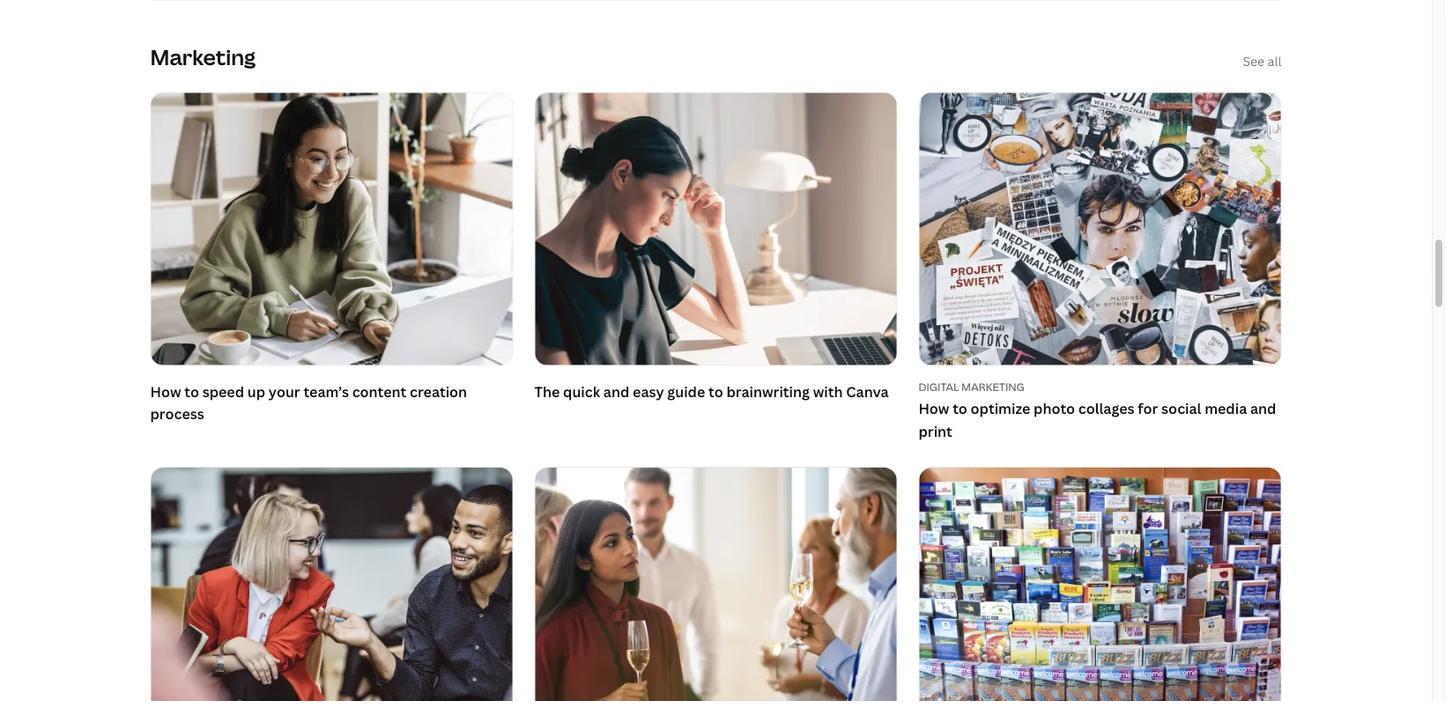 Task type: locate. For each thing, give the bounding box(es) containing it.
how inside 'digital marketing how to optimize photo collages for social media and print'
[[919, 399, 950, 418]]

how up process
[[150, 382, 181, 401]]

to down the digital
[[953, 399, 968, 418]]

content
[[352, 382, 407, 401]]

1 horizontal spatial and
[[1251, 399, 1277, 418]]

the quick and easy guide to brainwriting with canva
[[535, 382, 889, 401]]

to
[[184, 382, 199, 401], [709, 382, 724, 401], [953, 399, 968, 418]]

how
[[150, 382, 181, 401], [919, 399, 950, 418]]

to right guide
[[709, 382, 724, 401]]

1 horizontal spatial to
[[709, 382, 724, 401]]

marketing
[[962, 380, 1025, 394]]

guide
[[668, 382, 706, 401]]

and left the easy
[[604, 382, 630, 401]]

and right media
[[1251, 399, 1277, 418]]

speed
[[202, 382, 244, 401]]

how to speed up your team's content creation process link
[[150, 92, 514, 429]]

and
[[604, 382, 630, 401], [1251, 399, 1277, 418]]

how to optimize photo collages for social media and print link
[[919, 398, 1282, 443]]

up
[[248, 382, 265, 401]]

your
[[269, 382, 300, 401]]

easy
[[633, 382, 664, 401]]

0 horizontal spatial to
[[184, 382, 199, 401]]

2 horizontal spatial to
[[953, 399, 968, 418]]

team's
[[304, 382, 349, 401]]

see
[[1243, 52, 1265, 69]]

marketing
[[150, 42, 256, 71]]

to inside the quick and easy guide to brainwriting with canva link
[[709, 382, 724, 401]]

0 horizontal spatial how
[[150, 382, 181, 401]]

the
[[535, 382, 560, 401]]

to up process
[[184, 382, 199, 401]]

1 horizontal spatial how
[[919, 399, 950, 418]]

how down the digital
[[919, 399, 950, 418]]

digital marketing how to optimize photo collages for social media and print
[[919, 380, 1277, 441]]

to inside how to speed up your team's content creation process
[[184, 382, 199, 401]]



Task type: vqa. For each thing, say whether or not it's contained in the screenshot.
See all
yes



Task type: describe. For each thing, give the bounding box(es) containing it.
image1 image
[[151, 93, 513, 365]]

and inside 'digital marketing how to optimize photo collages for social media and print'
[[1251, 399, 1277, 418]]

digital
[[919, 380, 960, 394]]

media
[[1205, 399, 1248, 418]]

to inside 'digital marketing how to optimize photo collages for social media and print'
[[953, 399, 968, 418]]

digital marketing link
[[919, 380, 1282, 394]]

for
[[1138, 399, 1159, 418]]

brainwriting
[[727, 382, 810, 401]]

canva
[[847, 382, 889, 401]]

social
[[1162, 399, 1202, 418]]

creation
[[410, 382, 467, 401]]

collages
[[1079, 399, 1135, 418]]

all
[[1268, 52, 1282, 69]]

process
[[150, 405, 204, 424]]

how to speed up your team's content creation process
[[150, 382, 467, 424]]

quick
[[563, 382, 600, 401]]

the quick and easy guide to brainwriting with canva link
[[535, 92, 898, 406]]

see all link
[[1243, 51, 1282, 71]]

how inside how to speed up your team's content creation process
[[150, 382, 181, 401]]

see all
[[1243, 52, 1282, 69]]

optimize
[[971, 399, 1031, 418]]

with
[[813, 382, 843, 401]]

0 horizontal spatial and
[[604, 382, 630, 401]]

photo
[[1034, 399, 1076, 418]]

print
[[919, 422, 953, 441]]



